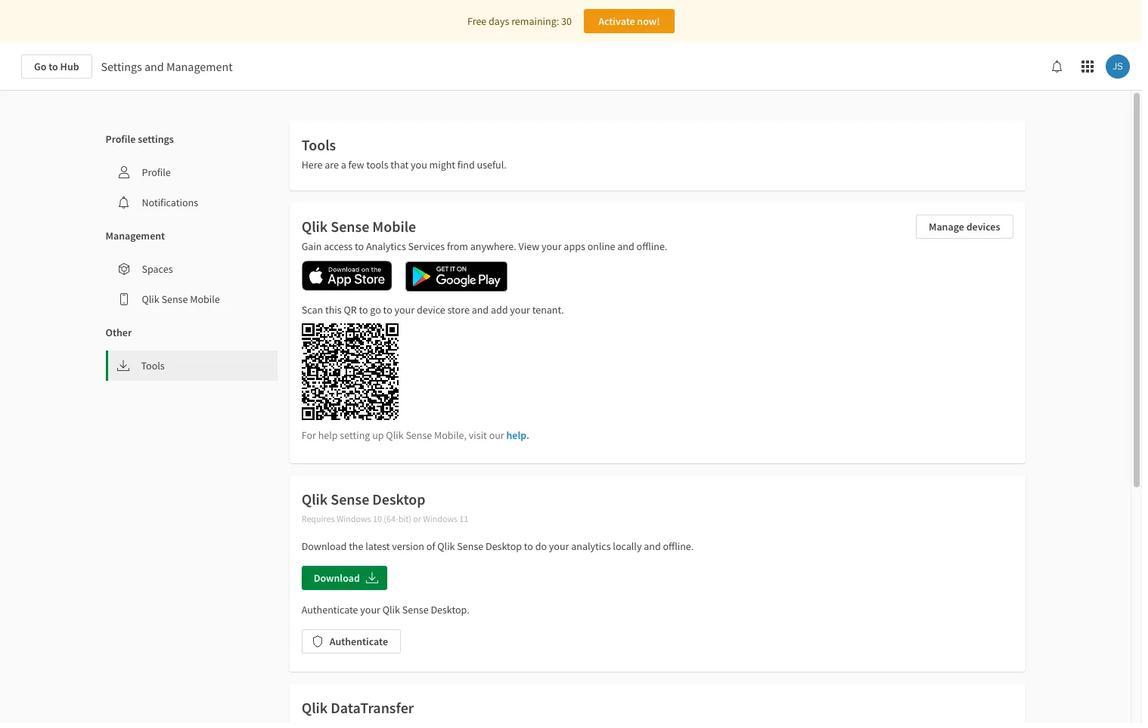 Task type: vqa. For each thing, say whether or not it's contained in the screenshot.
Control
no



Task type: locate. For each thing, give the bounding box(es) containing it.
qlik up gain
[[302, 217, 328, 236]]

view
[[518, 240, 539, 253]]

profile settings
[[106, 132, 174, 146]]

find
[[457, 158, 475, 172]]

are
[[325, 158, 339, 172]]

useful.
[[477, 158, 507, 172]]

your
[[542, 240, 562, 253], [394, 303, 415, 317], [510, 303, 530, 317], [549, 540, 569, 553], [360, 603, 380, 617]]

qlik
[[302, 217, 328, 236], [142, 293, 159, 306], [386, 429, 404, 442], [302, 490, 328, 509], [437, 540, 455, 553], [382, 603, 400, 617], [302, 699, 328, 717]]

qlik sense mobile up access
[[302, 217, 416, 236]]

offline.
[[637, 240, 667, 253], [663, 540, 694, 553]]

now!
[[637, 14, 660, 28]]

download
[[302, 540, 347, 553], [314, 571, 360, 585]]

1 vertical spatial management
[[106, 229, 165, 243]]

1 vertical spatial desktop
[[486, 540, 522, 553]]

1 vertical spatial mobile
[[190, 293, 220, 306]]

1 horizontal spatial profile
[[142, 166, 171, 179]]

free days remaining: 30
[[467, 14, 572, 28]]

free
[[467, 14, 487, 28]]

a
[[341, 158, 346, 172]]

to
[[49, 60, 58, 73], [355, 240, 364, 253], [359, 303, 368, 317], [383, 303, 392, 317], [524, 540, 533, 553]]

offline. right online
[[637, 240, 667, 253]]

management
[[166, 59, 233, 74], [106, 229, 165, 243]]

profile for profile settings
[[106, 132, 136, 146]]

spaces link
[[106, 254, 277, 284]]

0 vertical spatial desktop
[[372, 490, 426, 509]]

profile inside 'link'
[[142, 166, 171, 179]]

datatransfer
[[331, 699, 414, 717]]

tools inside tools here are a few tools that you might find useful.
[[302, 135, 336, 154]]

desktop.
[[431, 603, 469, 617]]

offline. right locally
[[663, 540, 694, 553]]

go
[[370, 303, 381, 317]]

1 vertical spatial qlik sense mobile
[[142, 293, 220, 306]]

2 windows from the left
[[423, 513, 458, 525]]

desktop up bit)
[[372, 490, 426, 509]]

0 vertical spatial mobile
[[372, 217, 416, 236]]

1 vertical spatial profile
[[142, 166, 171, 179]]

0 horizontal spatial tools
[[141, 359, 165, 373]]

authenticate
[[302, 603, 358, 617], [330, 635, 388, 649]]

download down requires
[[302, 540, 347, 553]]

1 horizontal spatial tools
[[302, 135, 336, 154]]

0 vertical spatial qlik sense mobile
[[302, 217, 416, 236]]

qlik sense mobile down spaces link
[[142, 293, 220, 306]]

store
[[447, 303, 470, 317]]

mobile up analytics
[[372, 217, 416, 236]]

sense down spaces link
[[162, 293, 188, 306]]

tools here are a few tools that you might find useful.
[[302, 135, 507, 172]]

profile up notifications
[[142, 166, 171, 179]]

qlik up the authenticate button
[[382, 603, 400, 617]]

activate now! link
[[584, 9, 675, 33]]

settings and management
[[101, 59, 233, 74]]

download for download
[[314, 571, 360, 585]]

you
[[411, 158, 427, 172]]

devices
[[966, 220, 1000, 234]]

for help setting up qlik sense mobile, visit our help.
[[302, 429, 529, 442]]

gain access to analytics services from anywhere. view your apps online and offline.
[[302, 240, 667, 253]]

might
[[429, 158, 455, 172]]

authenticate down download button on the bottom left of the page
[[302, 603, 358, 617]]

qr
[[344, 303, 357, 317]]

download button
[[302, 566, 387, 590]]

0 vertical spatial authenticate
[[302, 603, 358, 617]]

and
[[144, 59, 164, 74], [617, 240, 634, 253], [472, 303, 489, 317], [644, 540, 661, 553]]

0 vertical spatial management
[[166, 59, 233, 74]]

tools for tools here are a few tools that you might find useful.
[[302, 135, 336, 154]]

0 horizontal spatial windows
[[337, 513, 371, 525]]

authenticate inside button
[[330, 635, 388, 649]]

scan this qr to go to your device store and add your tenant.
[[302, 303, 564, 317]]

0 vertical spatial tools
[[302, 135, 336, 154]]

go to hub
[[34, 60, 79, 73]]

qlik sense mobile link
[[106, 284, 277, 315]]

get qlik sense mobile saas on the google play store. image
[[398, 254, 515, 300]]

your up the authenticate button
[[360, 603, 380, 617]]

download inside button
[[314, 571, 360, 585]]

gain
[[302, 240, 322, 253]]

qlik sense mobile
[[302, 217, 416, 236], [142, 293, 220, 306]]

your right view
[[542, 240, 562, 253]]

qlik down 'spaces'
[[142, 293, 159, 306]]

and right settings
[[144, 59, 164, 74]]

tools for tools
[[141, 359, 165, 373]]

download down 'the'
[[314, 571, 360, 585]]

1 windows from the left
[[337, 513, 371, 525]]

sense up requires
[[331, 490, 369, 509]]

1 horizontal spatial windows
[[423, 513, 458, 525]]

0 horizontal spatial qlik sense mobile
[[142, 293, 220, 306]]

qlik right up
[[386, 429, 404, 442]]

authenticate your qlik sense desktop.
[[302, 603, 469, 617]]

11
[[459, 513, 469, 525]]

notifications link
[[106, 188, 277, 218]]

1 horizontal spatial management
[[166, 59, 233, 74]]

windows
[[337, 513, 371, 525], [423, 513, 458, 525]]

jacob simon image
[[1106, 54, 1130, 79]]

windows right or
[[423, 513, 458, 525]]

few
[[348, 158, 364, 172]]

windows left 10
[[337, 513, 371, 525]]

1 vertical spatial tools
[[141, 359, 165, 373]]

and right online
[[617, 240, 634, 253]]

desktop left "do"
[[486, 540, 522, 553]]

0 vertical spatial download
[[302, 540, 347, 553]]

1 horizontal spatial qlik sense mobile
[[302, 217, 416, 236]]

online
[[587, 240, 615, 253]]

the
[[349, 540, 363, 553]]

0 vertical spatial profile
[[106, 132, 136, 146]]

qlik up requires
[[302, 490, 328, 509]]

1 horizontal spatial mobile
[[372, 217, 416, 236]]

access
[[324, 240, 353, 253]]

of
[[426, 540, 435, 553]]

help
[[318, 429, 338, 442]]

sense down the 11
[[457, 540, 484, 553]]

desktop
[[372, 490, 426, 509], [486, 540, 522, 553]]

profile
[[106, 132, 136, 146], [142, 166, 171, 179]]

analytics
[[571, 540, 611, 553]]

spaces
[[142, 262, 173, 276]]

tools
[[302, 135, 336, 154], [141, 359, 165, 373]]

sense left mobile,
[[406, 429, 432, 442]]

1 vertical spatial download
[[314, 571, 360, 585]]

mobile
[[372, 217, 416, 236], [190, 293, 220, 306]]

profile left settings
[[106, 132, 136, 146]]

go
[[34, 60, 47, 73]]

mobile down spaces link
[[190, 293, 220, 306]]

1 vertical spatial authenticate
[[330, 635, 388, 649]]

latest
[[365, 540, 390, 553]]

qlik right the of at the bottom of page
[[437, 540, 455, 553]]

0 horizontal spatial desktop
[[372, 490, 426, 509]]

download the latest version of qlik sense desktop to do your analytics locally and offline.
[[302, 540, 694, 553]]

settings
[[101, 59, 142, 74]]

0 horizontal spatial profile
[[106, 132, 136, 146]]

activate now!
[[598, 14, 660, 28]]

manage
[[929, 220, 964, 234]]

1 horizontal spatial desktop
[[486, 540, 522, 553]]

sense
[[331, 217, 369, 236], [162, 293, 188, 306], [406, 429, 432, 442], [331, 490, 369, 509], [457, 540, 484, 553], [402, 603, 429, 617]]

authenticate down authenticate your qlik sense desktop.
[[330, 635, 388, 649]]



Task type: describe. For each thing, give the bounding box(es) containing it.
download qlik sense mobile saas from the apple app store image
[[302, 261, 392, 291]]

qlik sense desktop requires windows 10 (64-bit) or windows 11
[[302, 490, 469, 525]]

sense inside qlik sense desktop requires windows 10 (64-bit) or windows 11
[[331, 490, 369, 509]]

that
[[391, 158, 409, 172]]

our
[[489, 429, 504, 442]]

analytics
[[366, 240, 406, 253]]

tools link
[[108, 351, 277, 381]]

profile for profile
[[142, 166, 171, 179]]

activate
[[598, 14, 635, 28]]

mobile,
[[434, 429, 467, 442]]

services
[[408, 240, 445, 253]]

apps
[[564, 240, 585, 253]]

setting
[[340, 429, 370, 442]]

go to hub link
[[21, 54, 92, 79]]

tenant.
[[532, 303, 564, 317]]

0 horizontal spatial management
[[106, 229, 165, 243]]

desktop inside qlik sense desktop requires windows 10 (64-bit) or windows 11
[[372, 490, 426, 509]]

qlik inside qlik sense desktop requires windows 10 (64-bit) or windows 11
[[302, 490, 328, 509]]

to inside go to hub link
[[49, 60, 58, 73]]

10
[[373, 513, 382, 525]]

authenticate for authenticate
[[330, 635, 388, 649]]

qlik left datatransfer
[[302, 699, 328, 717]]

help. link
[[506, 429, 529, 442]]

download for download the latest version of qlik sense desktop to do your analytics locally and offline.
[[302, 540, 347, 553]]

manage devices
[[929, 220, 1000, 234]]

days
[[489, 14, 509, 28]]

version
[[392, 540, 424, 553]]

visit
[[469, 429, 487, 442]]

remaining:
[[511, 14, 559, 28]]

bit)
[[398, 513, 411, 525]]

30
[[561, 14, 572, 28]]

requires
[[302, 513, 335, 525]]

device
[[417, 303, 445, 317]]

authenticate button
[[302, 630, 401, 654]]

your right "do"
[[549, 540, 569, 553]]

sense left desktop.
[[402, 603, 429, 617]]

add
[[491, 303, 508, 317]]

sense up access
[[331, 217, 369, 236]]

notifications
[[142, 196, 198, 210]]

settings
[[138, 132, 174, 146]]

here
[[302, 158, 323, 172]]

other
[[106, 326, 132, 340]]

profile link
[[106, 157, 277, 188]]

for
[[302, 429, 316, 442]]

manage devices button
[[916, 215, 1013, 239]]

tools
[[366, 158, 388, 172]]

do
[[535, 540, 547, 553]]

scan
[[302, 303, 323, 317]]

and right locally
[[644, 540, 661, 553]]

(64-
[[384, 513, 398, 525]]

1 vertical spatial offline.
[[663, 540, 694, 553]]

up
[[372, 429, 384, 442]]

sense inside qlik sense mobile link
[[162, 293, 188, 306]]

from
[[447, 240, 468, 253]]

this
[[325, 303, 342, 317]]

qlik datatransfer
[[302, 699, 414, 717]]

or
[[413, 513, 421, 525]]

anywhere.
[[470, 240, 516, 253]]

authenticate for authenticate your qlik sense desktop.
[[302, 603, 358, 617]]

0 horizontal spatial mobile
[[190, 293, 220, 306]]

locally
[[613, 540, 642, 553]]

0 vertical spatial offline.
[[637, 240, 667, 253]]

and left "add" at the left top of the page
[[472, 303, 489, 317]]

your left 'device'
[[394, 303, 415, 317]]

your right "add" at the left top of the page
[[510, 303, 530, 317]]

hub
[[60, 60, 79, 73]]

help.
[[506, 429, 529, 442]]



